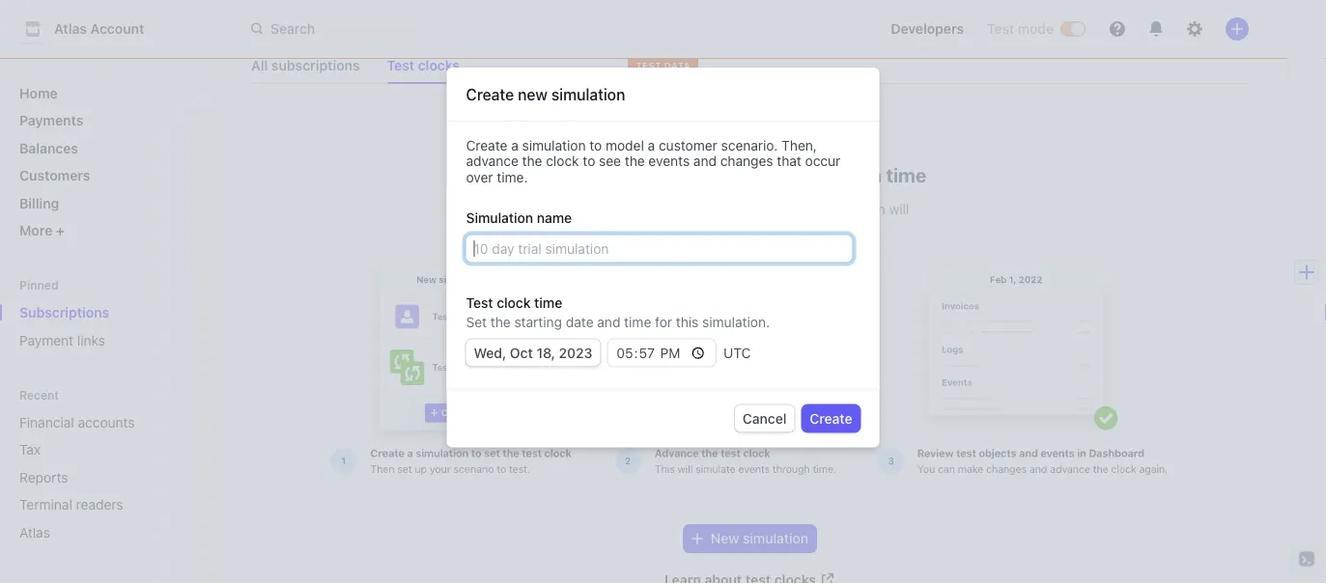 Task type: vqa. For each thing, say whether or not it's contained in the screenshot.
Stripe corresponding to Stripe Reader S700 is an Android-based smart reader that works for both handheld and countertop use cases. Using pre- built elements, you can design a custom checkout experience for customer interactions—from signature capture to loyalty program signup—or run your own POS app for an all-in-one device.
no



Task type: describe. For each thing, give the bounding box(es) containing it.
clocks
[[418, 58, 460, 74]]

recent element
[[0, 407, 213, 548]]

18,
[[537, 345, 555, 361]]

tax
[[19, 442, 41, 458]]

testing
[[644, 202, 687, 218]]

simulation.
[[702, 314, 770, 330]]

simulation inside button
[[743, 532, 809, 547]]

2 horizontal spatial the
[[625, 153, 645, 169]]

payments
[[19, 113, 83, 128]]

pinned navigation links element
[[12, 277, 197, 356]]

all
[[251, 58, 268, 74]]

all subscriptions
[[251, 58, 360, 74]]

create for create new simulation
[[466, 86, 514, 104]]

billing
[[19, 195, 59, 211]]

model
[[606, 137, 644, 153]]

events
[[649, 153, 690, 169]]

you
[[756, 221, 779, 237]]

atlas link
[[12, 517, 170, 548]]

test
[[636, 60, 662, 71]]

integration
[[818, 202, 886, 218]]

home link
[[12, 77, 197, 109]]

mode
[[1018, 21, 1054, 37]]

payment
[[19, 332, 73, 348]]

1 vertical spatial time
[[534, 295, 562, 311]]

svg image
[[692, 534, 703, 546]]

home
[[19, 85, 58, 101]]

financial accounts link
[[12, 407, 170, 438]]

check
[[718, 202, 755, 218]]

create a simulation to model a customer scenario. then, advance the clock to see the events and changes that occur over time.
[[466, 137, 841, 185]]

developers link
[[883, 14, 972, 44]]

date
[[566, 314, 594, 330]]

customers
[[19, 168, 90, 184]]

billing
[[658, 164, 713, 186]]

create button
[[802, 405, 860, 432]]

as
[[738, 221, 752, 237]]

create inside 'button'
[[810, 411, 853, 427]]

terminal readers link
[[12, 489, 170, 521]]

recent navigation links element
[[0, 387, 213, 548]]

simulate billing scenarios through time
[[574, 164, 927, 186]]

balances
[[19, 140, 78, 156]]

occur
[[805, 153, 841, 169]]

simplify
[[591, 202, 641, 218]]

simulation
[[466, 210, 533, 226]]

cancel
[[743, 411, 787, 427]]

customer
[[659, 137, 718, 153]]

and inside test clock time set the starting date and time for this simulation.
[[597, 314, 621, 330]]

developers
[[891, 21, 964, 37]]

customers link
[[12, 160, 197, 191]]

billing link
[[12, 187, 197, 219]]

will
[[889, 202, 909, 218]]

more button
[[12, 215, 197, 246]]

1 horizontal spatial the
[[522, 153, 542, 169]]

00:00 time field
[[608, 340, 716, 367]]

core navigation links element
[[12, 77, 197, 246]]

this
[[676, 314, 699, 330]]

accounts
[[78, 414, 135, 430]]

time.
[[497, 169, 528, 185]]

clock inside test clock time set the starting date and time for this simulation.
[[497, 295, 531, 311]]

recent
[[19, 388, 59, 402]]

pinned
[[19, 278, 59, 292]]

test clocks
[[387, 58, 460, 74]]

atlas for atlas
[[19, 525, 50, 541]]

create new simulation
[[466, 86, 625, 104]]

test for test clocks
[[387, 58, 415, 74]]

and inside create a simulation to model a customer scenario. then, advance the clock to see the events and changes that occur over time.
[[694, 153, 717, 169]]

search
[[270, 21, 315, 36]]

new simulation button
[[684, 526, 816, 553]]

payment links link
[[12, 325, 197, 356]]



Task type: locate. For each thing, give the bounding box(es) containing it.
0 vertical spatial clock
[[546, 153, 579, 169]]

that
[[777, 153, 802, 169], [759, 202, 784, 218]]

tax link
[[12, 434, 170, 466]]

wed,
[[474, 345, 506, 361]]

scenario.
[[721, 137, 778, 153]]

tab list containing all subscriptions
[[243, 49, 1249, 85]]

1 a from the left
[[511, 137, 519, 153]]

0 horizontal spatial time
[[534, 295, 562, 311]]

subscriptions inside "link"
[[19, 305, 109, 321]]

simulation
[[552, 86, 625, 104], [522, 137, 586, 153], [743, 532, 809, 547]]

simplify testing and check that your integration will work exactly as you expected.
[[591, 202, 909, 237]]

0 vertical spatial and
[[694, 153, 717, 169]]

that inside create a simulation to model a customer scenario. then, advance the clock to see the events and changes that occur over time.
[[777, 153, 802, 169]]

1 vertical spatial subscriptions
[[19, 305, 109, 321]]

that inside simplify testing and check that your integration will work exactly as you expected.
[[759, 202, 784, 218]]

new simulation
[[711, 532, 809, 547]]

and right events
[[694, 153, 717, 169]]

create right "cancel"
[[810, 411, 853, 427]]

1 horizontal spatial time
[[624, 314, 651, 330]]

test clocks link
[[379, 53, 468, 80]]

test up set
[[466, 295, 493, 311]]

0 vertical spatial atlas
[[54, 21, 87, 37]]

utc
[[724, 345, 751, 361]]

advance
[[466, 153, 519, 169]]

to left see
[[583, 153, 595, 169]]

2 a from the left
[[648, 137, 655, 153]]

atlas account
[[54, 21, 144, 37]]

create
[[466, 86, 514, 104], [466, 137, 508, 153], [810, 411, 853, 427]]

account
[[90, 21, 144, 37]]

links
[[77, 332, 105, 348]]

changes
[[720, 153, 773, 169]]

create inside create a simulation to model a customer scenario. then, advance the clock to see the events and changes that occur over time.
[[466, 137, 508, 153]]

0 vertical spatial create
[[466, 86, 514, 104]]

simulation for new
[[552, 86, 625, 104]]

1 vertical spatial atlas
[[19, 525, 50, 541]]

atlas
[[54, 21, 87, 37], [19, 525, 50, 541]]

Search search field
[[240, 11, 784, 47]]

terminal
[[19, 497, 72, 513]]

wed, oct 18, 2023 button
[[466, 340, 600, 367]]

over
[[466, 169, 493, 185]]

create for create a simulation to model a customer scenario. then, advance the clock to see the events and changes that occur over time.
[[466, 137, 508, 153]]

create left new on the top left of page
[[466, 86, 514, 104]]

oct
[[510, 345, 533, 361]]

subscriptions up payment links
[[19, 305, 109, 321]]

test mode
[[987, 21, 1054, 37]]

test for test mode
[[987, 21, 1014, 37]]

1 horizontal spatial atlas
[[54, 21, 87, 37]]

new
[[711, 532, 739, 547]]

2 vertical spatial and
[[597, 314, 621, 330]]

financial accounts
[[19, 414, 135, 430]]

simulation name
[[466, 210, 572, 226]]

0 vertical spatial simulation
[[552, 86, 625, 104]]

and right the date
[[597, 314, 621, 330]]

subscriptions
[[271, 58, 360, 74]]

clock inside create a simulation to model a customer scenario. then, advance the clock to see the events and changes that occur over time.
[[546, 153, 579, 169]]

1 horizontal spatial subscriptions
[[251, 14, 427, 45]]

for
[[655, 314, 672, 330]]

test
[[987, 21, 1014, 37], [387, 58, 415, 74], [466, 295, 493, 311]]

the right see
[[625, 153, 645, 169]]

test left "mode" on the right of page
[[987, 21, 1014, 37]]

simulation inside create a simulation to model a customer scenario. then, advance the clock to see the events and changes that occur over time.
[[522, 137, 586, 153]]

2 vertical spatial test
[[466, 295, 493, 311]]

time left 'for'
[[624, 314, 651, 330]]

test inside test clock time set the starting date and time for this simulation.
[[466, 295, 493, 311]]

1 horizontal spatial clock
[[546, 153, 579, 169]]

create up over
[[466, 137, 508, 153]]

1 vertical spatial create
[[466, 137, 508, 153]]

see
[[599, 153, 621, 169]]

readers
[[76, 497, 123, 513]]

payments link
[[12, 105, 197, 136]]

more
[[19, 223, 56, 239]]

Simulation name text field
[[466, 235, 853, 262]]

test inside 'tab list'
[[387, 58, 415, 74]]

2 vertical spatial time
[[624, 314, 651, 330]]

time up starting
[[534, 295, 562, 311]]

simulation down create new simulation
[[522, 137, 586, 153]]

reports link
[[12, 462, 170, 493]]

1 horizontal spatial test
[[466, 295, 493, 311]]

test data
[[636, 60, 691, 71]]

the right set
[[491, 314, 511, 330]]

atlas account button
[[19, 15, 164, 43]]

0 vertical spatial subscriptions
[[251, 14, 427, 45]]

2 vertical spatial simulation
[[743, 532, 809, 547]]

test left clocks
[[387, 58, 415, 74]]

terminal readers
[[19, 497, 123, 513]]

0 horizontal spatial test
[[387, 58, 415, 74]]

atlas inside button
[[54, 21, 87, 37]]

0 horizontal spatial subscriptions
[[19, 305, 109, 321]]

that up you
[[759, 202, 784, 218]]

test clock time set the starting date and time for this simulation.
[[466, 295, 770, 330]]

pinned element
[[12, 297, 197, 356]]

data
[[664, 60, 691, 71]]

clock left see
[[546, 153, 579, 169]]

wed, oct 18, 2023
[[474, 345, 593, 361]]

time up will
[[886, 164, 927, 186]]

and
[[694, 153, 717, 169], [691, 202, 714, 218], [597, 314, 621, 330]]

and up the exactly
[[691, 202, 714, 218]]

set
[[466, 314, 487, 330]]

0 vertical spatial time
[[886, 164, 927, 186]]

atlas inside 'link'
[[19, 525, 50, 541]]

time
[[886, 164, 927, 186], [534, 295, 562, 311], [624, 314, 651, 330]]

0 horizontal spatial the
[[491, 314, 511, 330]]

2 vertical spatial create
[[810, 411, 853, 427]]

0 horizontal spatial atlas
[[19, 525, 50, 541]]

0 horizontal spatial a
[[511, 137, 519, 153]]

all subscriptions link
[[243, 53, 368, 80]]

then,
[[782, 137, 817, 153]]

0 horizontal spatial clock
[[497, 295, 531, 311]]

subscriptions link
[[12, 297, 197, 328]]

1 vertical spatial clock
[[497, 295, 531, 311]]

simulation for a
[[522, 137, 586, 153]]

starting
[[514, 314, 562, 330]]

1 vertical spatial and
[[691, 202, 714, 218]]

simulate
[[574, 164, 654, 186]]

atlas left account
[[54, 21, 87, 37]]

0 vertical spatial test
[[987, 21, 1014, 37]]

scenarios
[[717, 164, 805, 186]]

exactly
[[690, 221, 734, 237]]

1 vertical spatial simulation
[[522, 137, 586, 153]]

the right advance
[[522, 153, 542, 169]]

payment links
[[19, 332, 105, 348]]

atlas down terminal
[[19, 525, 50, 541]]

a
[[511, 137, 519, 153], [648, 137, 655, 153]]

a up time.
[[511, 137, 519, 153]]

cancel button
[[735, 405, 794, 432]]

work
[[656, 221, 686, 237]]

2 horizontal spatial time
[[886, 164, 927, 186]]

0 vertical spatial that
[[777, 153, 802, 169]]

your
[[787, 202, 815, 218]]

tab list
[[243, 49, 1249, 85]]

the
[[522, 153, 542, 169], [625, 153, 645, 169], [491, 314, 511, 330]]

and inside simplify testing and check that your integration will work exactly as you expected.
[[691, 202, 714, 218]]

to left model
[[590, 137, 602, 153]]

expected.
[[782, 221, 844, 237]]

2023
[[559, 345, 593, 361]]

subscriptions up subscriptions
[[251, 14, 427, 45]]

name
[[537, 210, 572, 226]]

balances link
[[12, 132, 197, 164]]

2 horizontal spatial test
[[987, 21, 1014, 37]]

atlas for atlas account
[[54, 21, 87, 37]]

1 horizontal spatial a
[[648, 137, 655, 153]]

that left occur
[[777, 153, 802, 169]]

reports
[[19, 469, 68, 485]]

a right model
[[648, 137, 655, 153]]

new
[[518, 86, 548, 104]]

clock up starting
[[497, 295, 531, 311]]

through
[[810, 164, 882, 186]]

to
[[590, 137, 602, 153], [583, 153, 595, 169]]

1 vertical spatial test
[[387, 58, 415, 74]]

simulation right new on the top left of page
[[552, 86, 625, 104]]

the inside test clock time set the starting date and time for this simulation.
[[491, 314, 511, 330]]

simulation right new
[[743, 532, 809, 547]]

1 vertical spatial that
[[759, 202, 784, 218]]

financial
[[19, 414, 74, 430]]



